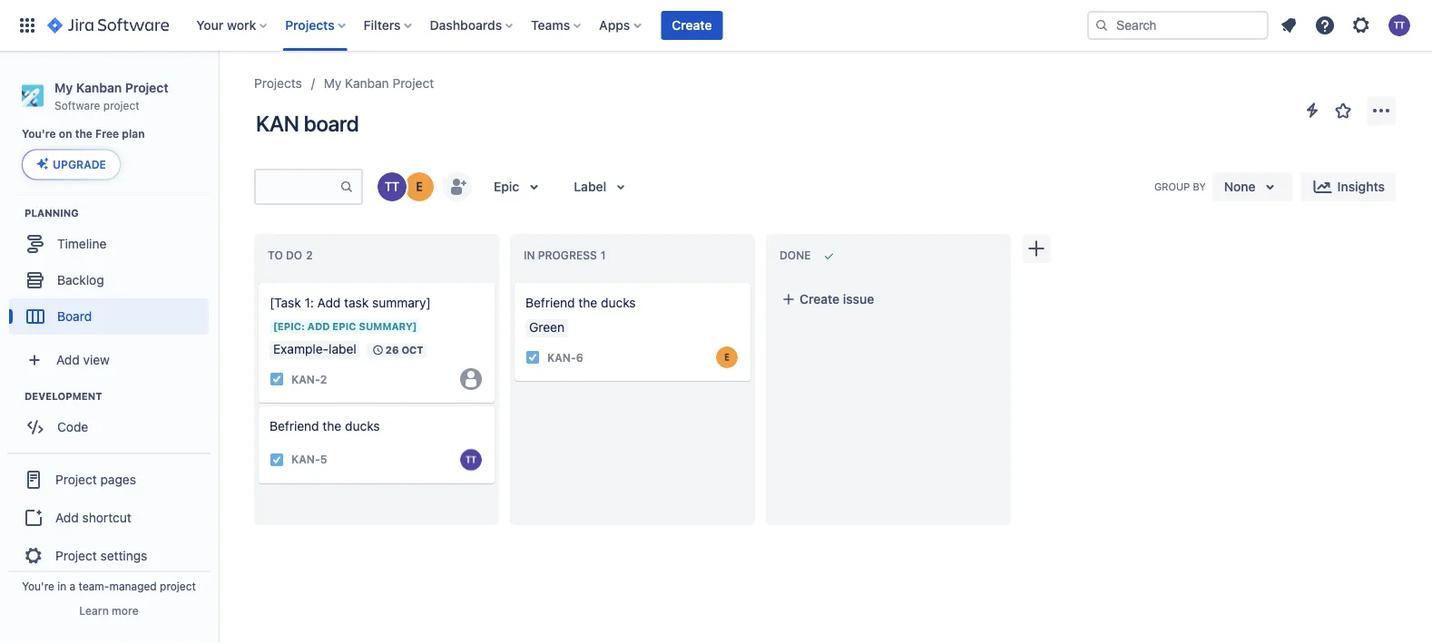 Task type: locate. For each thing, give the bounding box(es) containing it.
0 vertical spatial projects
[[285, 18, 335, 33]]

create issue image
[[248, 271, 270, 292], [504, 271, 526, 292]]

create left issue
[[800, 292, 840, 307]]

2 you're from the top
[[22, 580, 54, 593]]

the right on
[[75, 128, 93, 140]]

task image
[[270, 372, 284, 387]]

add left the shortcut
[[55, 510, 79, 525]]

add right 1:
[[317, 296, 341, 311]]

upgrade
[[53, 158, 106, 171]]

create issue
[[800, 292, 875, 307]]

epic button
[[483, 173, 556, 202]]

0 horizontal spatial befriend
[[270, 419, 319, 434]]

insights
[[1338, 179, 1386, 194]]

1 horizontal spatial befriend the ducks
[[526, 296, 636, 311]]

in
[[57, 580, 67, 593]]

projects up kan
[[254, 76, 302, 91]]

1 vertical spatial create
[[800, 292, 840, 307]]

my up board at the left top
[[324, 76, 342, 91]]

banner
[[0, 0, 1433, 51]]

1 vertical spatial you're
[[22, 580, 54, 593]]

label
[[574, 179, 607, 194]]

ducks
[[601, 296, 636, 311], [345, 419, 380, 434]]

team-
[[79, 580, 109, 593]]

planning group
[[9, 206, 217, 340]]

search image
[[1095, 18, 1110, 33]]

projects button
[[280, 11, 353, 40]]

1 vertical spatial befriend the ducks
[[270, 419, 380, 434]]

backlog
[[57, 272, 104, 287]]

the for befriend the ducks create issue icon
[[579, 296, 598, 311]]

my up software at the left top
[[54, 80, 73, 95]]

1 horizontal spatial ducks
[[601, 296, 636, 311]]

create issue image down "in"
[[504, 271, 526, 292]]

0 horizontal spatial ducks
[[345, 419, 380, 434]]

learn more button
[[79, 604, 139, 618]]

befriend the ducks
[[526, 296, 636, 311], [270, 419, 380, 434]]

kan-5
[[292, 454, 327, 467]]

my kanban project software project
[[54, 80, 168, 112]]

assignee: eloisefrancis23 image
[[716, 347, 738, 369]]

you're for you're on the free plan
[[22, 128, 56, 140]]

add
[[317, 296, 341, 311], [56, 352, 80, 367], [55, 510, 79, 525]]

projects inside projects popup button
[[285, 18, 335, 33]]

the up 5
[[323, 419, 342, 434]]

you're for you're in a team-managed project
[[22, 580, 54, 593]]

1 horizontal spatial my
[[324, 76, 342, 91]]

26 oct
[[386, 345, 424, 356]]

filters button
[[358, 11, 419, 40]]

issue
[[843, 292, 875, 307]]

banner containing your work
[[0, 0, 1433, 51]]

task image for kan-6
[[526, 351, 540, 365]]

1 vertical spatial ducks
[[345, 419, 380, 434]]

0 vertical spatial befriend the ducks
[[526, 296, 636, 311]]

befriend the ducks up 5
[[270, 419, 380, 434]]

none
[[1225, 179, 1256, 194]]

befriend
[[526, 296, 575, 311], [270, 419, 319, 434]]

filters
[[364, 18, 401, 33]]

free
[[95, 128, 119, 140]]

1 vertical spatial projects
[[254, 76, 302, 91]]

add inside add shortcut button
[[55, 510, 79, 525]]

board
[[57, 309, 92, 324]]

1 horizontal spatial task image
[[526, 351, 540, 365]]

pages
[[100, 472, 136, 487]]

befriend the ducks down progress
[[526, 296, 636, 311]]

teams
[[531, 18, 570, 33]]

add inside add view dropdown button
[[56, 352, 80, 367]]

1:
[[305, 296, 314, 311]]

befriend down in progress
[[526, 296, 575, 311]]

kan-6
[[548, 351, 584, 364]]

teams button
[[526, 11, 589, 40]]

you're left in
[[22, 580, 54, 593]]

planning
[[25, 207, 79, 219]]

0 vertical spatial add
[[317, 296, 341, 311]]

0 vertical spatial befriend
[[526, 296, 575, 311]]

1 you're from the top
[[22, 128, 56, 140]]

kanban inside my kanban project software project
[[76, 80, 122, 95]]

create issue image
[[248, 394, 270, 416]]

1 horizontal spatial create
[[800, 292, 840, 307]]

you're left on
[[22, 128, 56, 140]]

project up plan
[[103, 99, 140, 112]]

add left view
[[56, 352, 80, 367]]

project pages
[[55, 472, 136, 487]]

0 vertical spatial the
[[75, 128, 93, 140]]

1 vertical spatial add
[[56, 352, 80, 367]]

kan-5 link
[[292, 452, 327, 468]]

[task
[[270, 296, 301, 311]]

sidebar navigation image
[[198, 73, 238, 109]]

create
[[672, 18, 712, 33], [800, 292, 840, 307]]

1 vertical spatial the
[[579, 296, 598, 311]]

1 horizontal spatial kanban
[[345, 76, 389, 91]]

terry turtle image
[[378, 173, 407, 202]]

your
[[196, 18, 224, 33]]

project up a on the bottom left of page
[[55, 548, 97, 563]]

0 horizontal spatial task image
[[270, 453, 284, 467]]

in
[[524, 249, 535, 262]]

development group
[[9, 389, 217, 451]]

kan
[[256, 111, 299, 136]]

create issue image down to
[[248, 271, 270, 292]]

plan
[[122, 128, 145, 140]]

kan-
[[548, 351, 576, 364], [292, 373, 320, 386], [292, 454, 320, 467]]

create inside primary element
[[672, 18, 712, 33]]

kan-2
[[292, 373, 327, 386]]

task image left the kan-5 link at the bottom of page
[[270, 453, 284, 467]]

2 create issue image from the left
[[504, 271, 526, 292]]

2 horizontal spatial the
[[579, 296, 598, 311]]

1 vertical spatial project
[[160, 580, 196, 593]]

create issue button
[[771, 283, 1007, 316]]

0 vertical spatial kan-
[[548, 351, 576, 364]]

to do element
[[268, 249, 317, 262]]

0 horizontal spatial my
[[54, 80, 73, 95]]

none button
[[1214, 173, 1293, 202]]

more image
[[1371, 100, 1393, 122]]

task image left kan-6 link
[[526, 351, 540, 365]]

settings image
[[1351, 15, 1373, 36]]

1 horizontal spatial befriend
[[526, 296, 575, 311]]

your profile and settings image
[[1389, 15, 1411, 36]]

kan- inside kan-6 link
[[548, 351, 576, 364]]

2 vertical spatial add
[[55, 510, 79, 525]]

projects up projects link
[[285, 18, 335, 33]]

dashboards button
[[425, 11, 520, 40]]

0 horizontal spatial project
[[103, 99, 140, 112]]

0 horizontal spatial the
[[75, 128, 93, 140]]

26 october 2023 image
[[371, 343, 386, 358], [371, 343, 386, 358]]

0 vertical spatial create
[[672, 18, 712, 33]]

managed
[[109, 580, 157, 593]]

0 horizontal spatial kanban
[[76, 80, 122, 95]]

kanban
[[345, 76, 389, 91], [76, 80, 122, 95]]

project up plan
[[125, 80, 168, 95]]

0 horizontal spatial create issue image
[[248, 271, 270, 292]]

project
[[103, 99, 140, 112], [160, 580, 196, 593]]

insights button
[[1302, 173, 1397, 202]]

1 vertical spatial task image
[[270, 453, 284, 467]]

1 horizontal spatial the
[[323, 419, 342, 434]]

help image
[[1315, 15, 1337, 36]]

0 vertical spatial project
[[103, 99, 140, 112]]

create column image
[[1026, 238, 1048, 260]]

1 create issue image from the left
[[248, 271, 270, 292]]

kan- inside 'kan-2' link
[[292, 373, 320, 386]]

kanban up software at the left top
[[76, 80, 122, 95]]

code link
[[9, 409, 209, 445]]

1 horizontal spatial create issue image
[[504, 271, 526, 292]]

projects link
[[254, 73, 302, 94]]

group containing project pages
[[7, 453, 211, 581]]

add view button
[[11, 342, 207, 378]]

0 vertical spatial ducks
[[601, 296, 636, 311]]

you're
[[22, 128, 56, 140], [22, 580, 54, 593]]

Search field
[[1088, 11, 1270, 40]]

create right apps dropdown button
[[672, 18, 712, 33]]

eloisefrancis23 image
[[405, 173, 434, 202]]

0 vertical spatial task image
[[526, 351, 540, 365]]

the down progress
[[579, 296, 598, 311]]

0 horizontal spatial befriend the ducks
[[270, 419, 380, 434]]

summary]
[[372, 296, 431, 311]]

primary element
[[11, 0, 1088, 51]]

projects
[[285, 18, 335, 33], [254, 76, 302, 91]]

befriend for create issue image
[[270, 419, 319, 434]]

kanban up board at the left top
[[345, 76, 389, 91]]

1 horizontal spatial project
[[160, 580, 196, 593]]

1 vertical spatial kan-
[[292, 373, 320, 386]]

create for create
[[672, 18, 712, 33]]

group
[[7, 453, 211, 581]]

kanban for my kanban project software project
[[76, 80, 122, 95]]

on
[[59, 128, 72, 140]]

befriend up "kan-5"
[[270, 419, 319, 434]]

2 vertical spatial the
[[323, 419, 342, 434]]

0 horizontal spatial create
[[672, 18, 712, 33]]

notifications image
[[1279, 15, 1300, 36]]

project right managed
[[160, 580, 196, 593]]

task image
[[526, 351, 540, 365], [270, 453, 284, 467]]

project inside my kanban project software project
[[125, 80, 168, 95]]

projects for projects popup button at the left of the page
[[285, 18, 335, 33]]

done
[[780, 249, 811, 262]]

timeline link
[[9, 226, 209, 262]]

[task 1: add task summary]
[[270, 296, 431, 311]]

0 vertical spatial you're
[[22, 128, 56, 140]]

by
[[1194, 181, 1207, 193]]

1 vertical spatial befriend
[[270, 419, 319, 434]]

befriend for befriend the ducks create issue icon
[[526, 296, 575, 311]]

project down filters "dropdown button"
[[393, 76, 434, 91]]

jira software image
[[47, 15, 169, 36], [47, 15, 169, 36]]

my inside my kanban project software project
[[54, 80, 73, 95]]

the for create issue image
[[323, 419, 342, 434]]



Task type: describe. For each thing, give the bounding box(es) containing it.
planning image
[[3, 202, 25, 224]]

befriend the ducks for befriend the ducks create issue icon
[[526, 296, 636, 311]]

6
[[576, 351, 584, 364]]

a
[[70, 580, 76, 593]]

your work
[[196, 18, 256, 33]]

kan-6 link
[[548, 350, 584, 366]]

add shortcut
[[55, 510, 131, 525]]

kan- for [task
[[292, 373, 320, 386]]

view
[[83, 352, 110, 367]]

board
[[304, 111, 359, 136]]

in progress
[[524, 249, 597, 262]]

project settings link
[[7, 536, 211, 576]]

kan board
[[256, 111, 359, 136]]

unassigned image
[[460, 369, 482, 390]]

automations menu button icon image
[[1302, 99, 1324, 121]]

to do
[[268, 249, 303, 262]]

ducks for create issue image
[[345, 419, 380, 434]]

you're in a team-managed project
[[22, 580, 196, 593]]

your work button
[[191, 11, 274, 40]]

ducks for befriend the ducks create issue icon
[[601, 296, 636, 311]]

kanban for my kanban project
[[345, 76, 389, 91]]

do
[[286, 249, 303, 262]]

2
[[320, 373, 327, 386]]

upgrade button
[[23, 150, 120, 179]]

to
[[268, 249, 283, 262]]

learn
[[79, 605, 109, 618]]

add for add view
[[56, 352, 80, 367]]

you're on the free plan
[[22, 128, 145, 140]]

learn more
[[79, 605, 139, 618]]

create issue image for befriend the ducks
[[504, 271, 526, 292]]

software
[[54, 99, 100, 112]]

add view
[[56, 352, 110, 367]]

5
[[320, 454, 327, 467]]

more
[[112, 605, 139, 618]]

project inside my kanban project software project
[[103, 99, 140, 112]]

label button
[[563, 173, 643, 202]]

apps
[[600, 18, 631, 33]]

settings
[[100, 548, 147, 563]]

add people image
[[447, 176, 469, 198]]

shortcut
[[82, 510, 131, 525]]

timeline
[[57, 236, 107, 251]]

backlog link
[[9, 262, 209, 298]]

epic
[[494, 179, 520, 194]]

project pages link
[[7, 460, 211, 500]]

appswitcher icon image
[[16, 15, 38, 36]]

my for my kanban project software project
[[54, 80, 73, 95]]

code
[[57, 419, 88, 434]]

insights image
[[1313, 176, 1335, 198]]

development image
[[3, 385, 25, 407]]

oct
[[402, 345, 424, 356]]

group by
[[1155, 181, 1207, 193]]

Search this board text field
[[256, 171, 340, 203]]

task
[[344, 296, 369, 311]]

2 vertical spatial kan-
[[292, 454, 320, 467]]

create issue image for [task 1: add task summary]
[[248, 271, 270, 292]]

group
[[1155, 181, 1191, 193]]

my for my kanban project
[[324, 76, 342, 91]]

add shortcut button
[[7, 500, 211, 536]]

development
[[25, 390, 102, 402]]

apps button
[[594, 11, 649, 40]]

work
[[227, 18, 256, 33]]

create button
[[661, 11, 723, 40]]

my kanban project
[[324, 76, 434, 91]]

kan- for befriend
[[548, 351, 576, 364]]

star kan board image
[[1333, 100, 1355, 122]]

befriend the ducks for create issue image
[[270, 419, 380, 434]]

projects for projects link
[[254, 76, 302, 91]]

board link
[[9, 298, 209, 334]]

26
[[386, 345, 399, 356]]

add for add shortcut
[[55, 510, 79, 525]]

dashboards
[[430, 18, 502, 33]]

progress
[[538, 249, 597, 262]]

in progress element
[[524, 249, 610, 262]]

kan-2 link
[[292, 372, 327, 387]]

project up add shortcut
[[55, 472, 97, 487]]

assignee: terry turtle image
[[460, 449, 482, 471]]

task image for kan-5
[[270, 453, 284, 467]]

my kanban project link
[[324, 73, 434, 94]]

create for create issue
[[800, 292, 840, 307]]

project settings
[[55, 548, 147, 563]]



Task type: vqa. For each thing, say whether or not it's contained in the screenshot.
Medium icon
no



